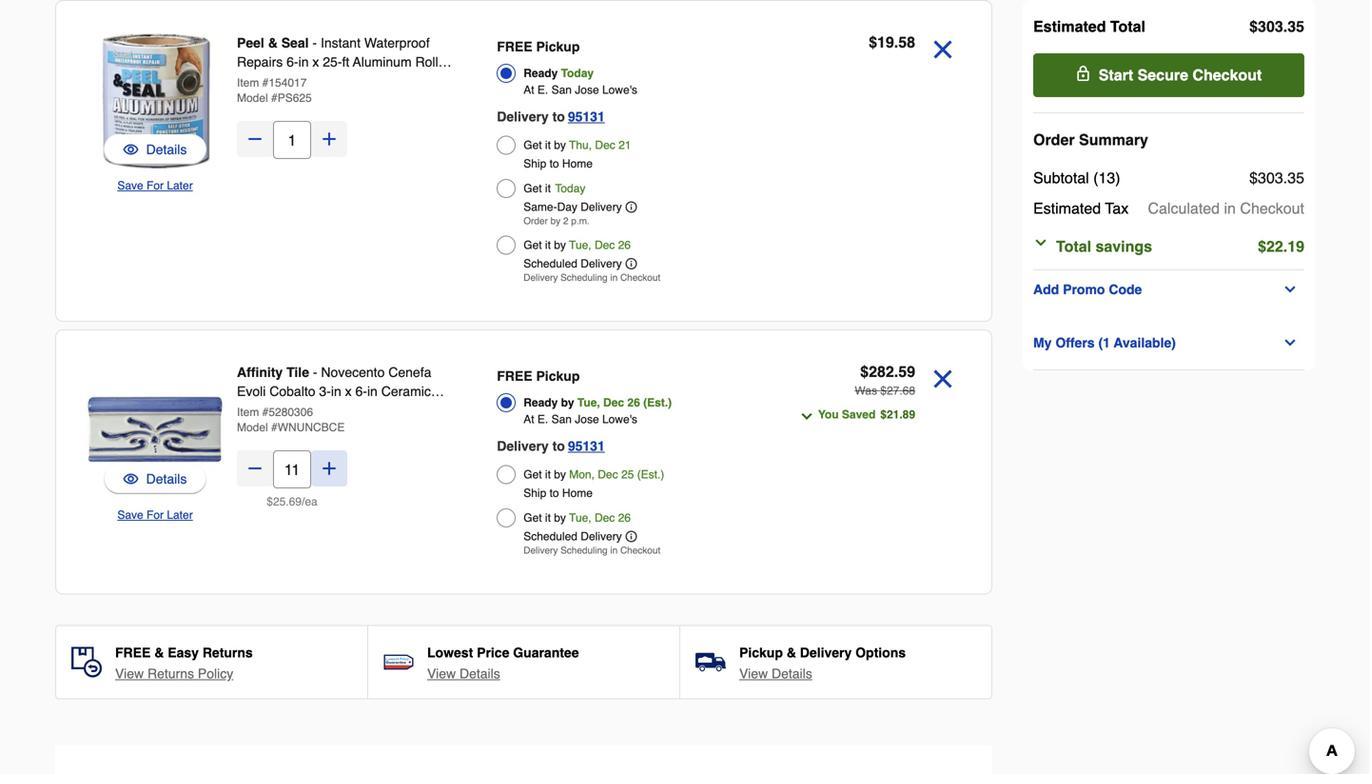 Task type: vqa. For each thing, say whether or not it's contained in the screenshot.
second Fri, from right
no



Task type: describe. For each thing, give the bounding box(es) containing it.
68
[[903, 384, 916, 397]]

easy
[[168, 645, 199, 660]]

instant waterproof repairs 6-in x 25-ft aluminum roll flashing image
[[87, 31, 224, 169]]

save for later button for flashing
[[117, 176, 193, 195]]

stepper number input field with increment and decrement buttons number field for first minus image from the top
[[273, 121, 311, 159]]

ship for instant waterproof repairs 6-in x 25-ft aluminum roll flashing
[[524, 157, 547, 170]]

estimated total
[[1034, 18, 1146, 35]]

0 vertical spatial tile
[[287, 365, 309, 380]]

27
[[887, 384, 900, 397]]

view details link for details
[[427, 664, 501, 683]]

by down the get it by mon, dec 25 (est.)
[[554, 511, 566, 525]]

model for bullnose
[[237, 421, 268, 434]]

novecento
[[321, 365, 385, 380]]

free & easy returns view returns policy
[[115, 645, 253, 681]]

58
[[899, 33, 916, 51]]

policy
[[198, 666, 233, 681]]

$ down calculated in checkout
[[1259, 238, 1267, 255]]

promo
[[1064, 282, 1106, 297]]

saved
[[842, 408, 876, 421]]

$ 25 . 69 /ea
[[267, 495, 318, 508]]

& for pickup
[[787, 645, 797, 660]]

in up (0.1-
[[331, 384, 342, 399]]

95131 button for novecento cenefa evoli cobalto 3-in x 6-in ceramic bullnose tile (0.1-sq. ft/ piece)
[[568, 435, 605, 457]]

get it by thu, dec 21
[[524, 139, 632, 152]]

0 vertical spatial tue,
[[569, 238, 592, 252]]

scheduled for info image for novecento cenefa evoli cobalto 3-in x 6-in ceramic bullnose tile (0.1-sq. ft/ piece)
[[524, 530, 578, 543]]

1 vertical spatial today
[[555, 182, 586, 195]]

secure image
[[1076, 66, 1092, 81]]

thu,
[[569, 139, 592, 152]]

price
[[477, 645, 510, 660]]

info image for instant waterproof repairs 6-in x 25-ft aluminum roll flashing
[[626, 201, 637, 213]]

#154017
[[262, 76, 307, 89]]

0 vertical spatial 21
[[619, 139, 632, 152]]

subtotal (13)
[[1034, 169, 1121, 187]]

order for order by 2 p.m.
[[524, 216, 548, 227]]

available)
[[1114, 335, 1177, 350]]

total savings
[[1057, 238, 1153, 255]]

89
[[903, 408, 916, 421]]

seal
[[282, 35, 309, 50]]

order summary
[[1034, 131, 1149, 149]]

25-
[[323, 54, 342, 69]]

$ right was
[[881, 384, 887, 397]]

ship for novecento cenefa evoli cobalto 3-in x 6-in ceramic bullnose tile (0.1-sq. ft/ piece)
[[524, 486, 547, 500]]

delivery scheduling in checkout for 2nd info image from the bottom
[[524, 272, 661, 283]]

plus image for 2nd minus image from the top of the page
[[320, 459, 339, 478]]

pickup inside pickup & delivery options view details
[[740, 645, 783, 660]]

item #5280306 model #wnuncbce
[[237, 406, 345, 434]]

estimated tax
[[1034, 199, 1129, 217]]

details inside 'lowest price guarantee view details'
[[460, 666, 501, 681]]

1 get from the top
[[524, 139, 542, 152]]

$ 19 . 58
[[869, 33, 916, 51]]

guarantee
[[513, 645, 579, 660]]

1 it from the top
[[545, 139, 551, 152]]

p.m.
[[571, 216, 590, 227]]

piece)
[[380, 403, 418, 418]]

get it by tue, dec 26 for 2nd info image from the bottom
[[524, 238, 631, 252]]

calculated in checkout
[[1149, 199, 1305, 217]]

for for flashing
[[147, 179, 164, 192]]

(13)
[[1094, 169, 1121, 187]]

my
[[1034, 335, 1052, 350]]

0 vertical spatial today
[[561, 67, 594, 80]]

checkout inside button
[[1193, 66, 1263, 84]]

pickup for ceramic
[[536, 368, 580, 384]]

options
[[856, 645, 906, 660]]

free for ceramic
[[497, 368, 533, 384]]

save for later for novecento cenefa evoli cobalto 3-in x 6-in ceramic bullnose tile (0.1-sq. ft/ piece)
[[117, 508, 193, 522]]

#ps625
[[271, 91, 312, 105]]

& for free
[[154, 645, 164, 660]]

25 inside option group
[[622, 468, 634, 481]]

san for instant waterproof repairs 6-in x 25-ft aluminum roll flashing
[[552, 83, 572, 97]]

lowest price guarantee view details
[[427, 645, 579, 681]]

$ 22 . 19
[[1259, 238, 1305, 255]]

ready by tue, dec 26 (est.)
[[524, 396, 672, 409]]

get it today
[[524, 182, 586, 195]]

$ up calculated in checkout
[[1250, 169, 1259, 187]]

$ up "start secure checkout"
[[1250, 18, 1259, 35]]

affinity
[[237, 365, 283, 380]]

peel & seal -
[[237, 35, 321, 50]]

aluminum
[[353, 54, 412, 69]]

by left mon,
[[554, 468, 566, 481]]

cobalto
[[270, 384, 316, 399]]

day
[[557, 200, 578, 214]]

later for novecento cenefa evoli cobalto 3-in x 6-in ceramic bullnose tile (0.1-sq. ft/ piece)
[[167, 508, 193, 522]]

for for bullnose
[[147, 508, 164, 522]]

lowe's for instant waterproof repairs 6-in x 25-ft aluminum roll flashing
[[603, 83, 638, 97]]

offers
[[1056, 335, 1095, 350]]

0 vertical spatial (est.)
[[644, 396, 672, 409]]

lowest
[[427, 645, 473, 660]]

quickview image
[[123, 140, 139, 159]]

1 vertical spatial 26
[[628, 396, 640, 409]]

in right the calculated
[[1225, 199, 1237, 217]]

same-day delivery
[[524, 200, 622, 214]]

2 info image from the top
[[626, 258, 638, 269]]

tile inside "novecento cenefa evoli cobalto 3-in x 6-in ceramic bullnose tile (0.1-sq. ft/ piece)"
[[292, 403, 313, 418]]

save for bullnose
[[117, 508, 143, 522]]

$ left 58
[[869, 33, 878, 51]]

order by 2 p.m.
[[524, 216, 590, 227]]

$ right saved
[[881, 408, 887, 421]]

my offers (1 available) link
[[1034, 331, 1305, 354]]

$ 282 . 59 was $ 27 . 68
[[855, 363, 916, 397]]

dec right mon,
[[598, 468, 618, 481]]

22
[[1267, 238, 1284, 255]]

instant
[[321, 35, 361, 50]]

summary
[[1080, 131, 1149, 149]]

delivery scheduling in checkout for info image for novecento cenefa evoli cobalto 3-in x 6-in ceramic bullnose tile (0.1-sq. ft/ piece)
[[524, 545, 661, 556]]

add
[[1034, 282, 1060, 297]]

in up 'ft/'
[[367, 384, 378, 399]]

(1
[[1099, 335, 1111, 350]]

waterproof
[[364, 35, 430, 50]]

303 for subtotal (13)
[[1259, 169, 1284, 187]]

savings
[[1096, 238, 1153, 255]]

in inside instant waterproof repairs 6-in x 25-ft aluminum roll flashing
[[299, 54, 309, 69]]

303 for estimated total
[[1259, 18, 1284, 35]]

peel
[[237, 35, 264, 50]]

repairs
[[237, 54, 283, 69]]

start secure checkout
[[1099, 66, 1263, 84]]

69
[[289, 495, 302, 508]]

ready today
[[524, 67, 594, 80]]

0 vertical spatial returns
[[203, 645, 253, 660]]

get for info image corresponding to instant waterproof repairs 6-in x 25-ft aluminum roll flashing
[[524, 182, 542, 195]]

delivery to 95131 for instant waterproof repairs 6-in x 25-ft aluminum roll flashing
[[497, 109, 605, 124]]

0 horizontal spatial total
[[1057, 238, 1092, 255]]

estimated for estimated total
[[1034, 18, 1107, 35]]

to down the get it by mon, dec 25 (est.)
[[550, 486, 559, 500]]

chevron down image for add promo code
[[1284, 282, 1299, 297]]

1 scheduled delivery from the top
[[524, 257, 622, 270]]

282
[[869, 363, 895, 380]]

it for 2nd info image from the bottom
[[545, 238, 551, 252]]

#5280306
[[262, 406, 313, 419]]

roll
[[416, 54, 439, 69]]

to up get it today
[[550, 157, 559, 170]]

1 minus image from the top
[[246, 129, 265, 149]]

35 for estimated total
[[1288, 18, 1305, 35]]

tax
[[1106, 199, 1129, 217]]

/ea
[[302, 495, 318, 508]]

info image for novecento cenefa evoli cobalto 3-in x 6-in ceramic bullnose tile (0.1-sq. ft/ piece)
[[626, 531, 638, 542]]

it for info image for novecento cenefa evoli cobalto 3-in x 6-in ceramic bullnose tile (0.1-sq. ft/ piece)
[[545, 511, 551, 525]]

view for pickup & delivery options view details
[[740, 666, 768, 681]]

1 vertical spatial (est.)
[[638, 468, 665, 481]]

flashing
[[237, 73, 287, 89]]

$ left '69'
[[267, 495, 273, 508]]

dec right thu,
[[595, 139, 616, 152]]

add promo code link
[[1034, 278, 1305, 301]]

1 horizontal spatial total
[[1111, 18, 1146, 35]]



Task type: locate. For each thing, give the bounding box(es) containing it.
1 info image from the top
[[626, 201, 637, 213]]

0 vertical spatial delivery to 95131
[[497, 109, 605, 124]]

0 vertical spatial 25
[[622, 468, 634, 481]]

1 scheduling from the top
[[561, 272, 608, 283]]

1 vertical spatial 21
[[887, 408, 900, 421]]

1 model from the top
[[237, 91, 268, 105]]

tue, up the get it by mon, dec 25 (est.)
[[578, 396, 600, 409]]

1 $ 303 . 35 from the top
[[1250, 18, 1305, 35]]

(est.)
[[644, 396, 672, 409], [638, 468, 665, 481]]

5 get from the top
[[524, 511, 542, 525]]

evoli
[[237, 384, 266, 399]]

stepper number input field with increment and decrement buttons number field for 2nd minus image from the top of the page
[[273, 450, 311, 488]]

free
[[497, 39, 533, 54], [497, 368, 533, 384], [115, 645, 151, 660]]

cenefa
[[389, 365, 432, 380]]

1 horizontal spatial x
[[345, 384, 352, 399]]

1 at from the top
[[524, 83, 535, 97]]

& inside pickup & delivery options view details
[[787, 645, 797, 660]]

tile up "#wnuncbce"
[[292, 403, 313, 418]]

6- inside "novecento cenefa evoli cobalto 3-in x 6-in ceramic bullnose tile (0.1-sq. ft/ piece)"
[[356, 384, 367, 399]]

view details link for view
[[740, 664, 813, 683]]

e. for instant waterproof repairs 6-in x 25-ft aluminum roll flashing
[[538, 83, 549, 97]]

model down "flashing" on the top of the page
[[237, 91, 268, 105]]

code
[[1109, 282, 1143, 297]]

scheduled delivery down mon,
[[524, 530, 622, 543]]

1 vertical spatial option group
[[497, 363, 761, 561]]

2 35 from the top
[[1288, 169, 1305, 187]]

2 $ 303 . 35 from the top
[[1250, 169, 1305, 187]]

$ up was
[[861, 363, 869, 380]]

1 vertical spatial estimated
[[1034, 199, 1102, 217]]

2 lowe's from the top
[[603, 413, 638, 426]]

#wnuncbce
[[271, 421, 345, 434]]

1 vertical spatial 95131
[[568, 438, 605, 454]]

1 vertical spatial free pickup
[[497, 368, 580, 384]]

model for flashing
[[237, 91, 268, 105]]

save down quickview icon
[[117, 179, 143, 192]]

scheduled down order by 2 p.m.
[[524, 257, 578, 270]]

jose for novecento cenefa evoli cobalto 3-in x 6-in ceramic bullnose tile (0.1-sq. ft/ piece)
[[575, 413, 599, 426]]

for down novecento cenefa evoli cobalto 3-in x 6-in ceramic bullnose tile (0.1-sq. ft/ piece) image
[[147, 508, 164, 522]]

1 vertical spatial home
[[563, 486, 593, 500]]

1 horizontal spatial view details link
[[740, 664, 813, 683]]

in down same-day delivery
[[611, 272, 618, 283]]

19 left 58
[[878, 33, 895, 51]]

95131 button up mon,
[[568, 435, 605, 457]]

chevron down image
[[1034, 235, 1049, 250], [800, 409, 815, 424]]

ready up the get it by mon, dec 25 (est.)
[[524, 396, 558, 409]]

Stepper number input field with increment and decrement buttons number field
[[273, 121, 311, 159], [273, 450, 311, 488]]

2 model from the top
[[237, 421, 268, 434]]

get it by tue, dec 26 for info image for novecento cenefa evoli cobalto 3-in x 6-in ceramic bullnose tile (0.1-sq. ft/ piece)
[[524, 511, 631, 525]]

0 horizontal spatial &
[[154, 645, 164, 660]]

& inside the free & easy returns view returns policy
[[154, 645, 164, 660]]

remove item image
[[927, 363, 960, 395]]

save for flashing
[[117, 179, 143, 192]]

2 chevron down image from the top
[[1284, 335, 1299, 350]]

2 ship from the top
[[524, 486, 547, 500]]

view returns policy link
[[115, 664, 233, 683]]

at e. san jose lowe's for novecento cenefa evoli cobalto 3-in x 6-in ceramic bullnose tile (0.1-sq. ft/ piece)
[[524, 413, 638, 426]]

1 vertical spatial 19
[[1288, 238, 1305, 255]]

0 vertical spatial save for later button
[[117, 176, 193, 195]]

95131 button
[[568, 105, 605, 128], [568, 435, 605, 457]]

1 view details link from the left
[[427, 664, 501, 683]]

0 vertical spatial 303
[[1259, 18, 1284, 35]]

2 for from the top
[[147, 508, 164, 522]]

option group for novecento cenefa evoli cobalto 3-in x 6-in ceramic bullnose tile (0.1-sq. ft/ piece)
[[497, 363, 761, 561]]

ship to home for instant waterproof repairs 6-in x 25-ft aluminum roll flashing
[[524, 157, 593, 170]]

x inside "novecento cenefa evoli cobalto 3-in x 6-in ceramic bullnose tile (0.1-sq. ft/ piece)"
[[345, 384, 352, 399]]

it up same-
[[545, 182, 551, 195]]

estimated down subtotal
[[1034, 199, 1102, 217]]

1 vertical spatial ship to home
[[524, 486, 593, 500]]

at e. san jose lowe's down ready by tue, dec 26 (est.)
[[524, 413, 638, 426]]

get up same-
[[524, 182, 542, 195]]

delivery scheduling in checkout down the get it by mon, dec 25 (est.)
[[524, 545, 661, 556]]

1 get it by tue, dec 26 from the top
[[524, 238, 631, 252]]

lowe's up get it by thu, dec 21 at left top
[[603, 83, 638, 97]]

free pickup for roll
[[497, 39, 580, 54]]

0 horizontal spatial 6-
[[287, 54, 299, 69]]

quickview image
[[123, 469, 139, 488]]

model inside item #154017 model #ps625
[[237, 91, 268, 105]]

item inside item #154017 model #ps625
[[237, 76, 259, 89]]

pickup & delivery options view details
[[740, 645, 906, 681]]

same-
[[524, 200, 557, 214]]

2 it from the top
[[545, 182, 551, 195]]

lowe's down ready by tue, dec 26 (est.)
[[603, 413, 638, 426]]

2 - from the top
[[313, 365, 318, 380]]

19 right 22
[[1288, 238, 1305, 255]]

was
[[855, 384, 878, 397]]

25 left '69'
[[273, 495, 286, 508]]

2 vertical spatial info image
[[626, 531, 638, 542]]

in down the get it by mon, dec 25 (est.)
[[611, 545, 618, 556]]

dec down the get it by mon, dec 25 (est.)
[[595, 511, 615, 525]]

26 for info image for novecento cenefa evoli cobalto 3-in x 6-in ceramic bullnose tile (0.1-sq. ft/ piece)
[[618, 511, 631, 525]]

view inside the free & easy returns view returns policy
[[115, 666, 144, 681]]

ship up get it today
[[524, 157, 547, 170]]

2 estimated from the top
[[1034, 199, 1102, 217]]

4 it from the top
[[545, 468, 551, 481]]

later down novecento cenefa evoli cobalto 3-in x 6-in ceramic bullnose tile (0.1-sq. ft/ piece) image
[[167, 508, 193, 522]]

chevron down image left you
[[800, 409, 815, 424]]

2 ready from the top
[[524, 396, 558, 409]]

2 303 from the top
[[1259, 169, 1284, 187]]

stepper number input field with increment and decrement buttons number field down #ps625
[[273, 121, 311, 159]]

get
[[524, 139, 542, 152], [524, 182, 542, 195], [524, 238, 542, 252], [524, 468, 542, 481], [524, 511, 542, 525]]

0 vertical spatial lowe's
[[603, 83, 638, 97]]

95131 up mon,
[[568, 438, 605, 454]]

1 vertical spatial at
[[524, 413, 535, 426]]

- up 'cobalto' at the left of the page
[[313, 365, 318, 380]]

1 vertical spatial ship
[[524, 486, 547, 500]]

you
[[819, 408, 839, 421]]

2 delivery scheduling in checkout from the top
[[524, 545, 661, 556]]

it down order by 2 p.m.
[[545, 238, 551, 252]]

free for roll
[[497, 39, 533, 54]]

chevron down image for my offers (1 available)
[[1284, 335, 1299, 350]]

add promo code
[[1034, 282, 1143, 297]]

2 save from the top
[[117, 508, 143, 522]]

59
[[899, 363, 916, 380]]

scheduled for 2nd info image from the bottom
[[524, 257, 578, 270]]

1 horizontal spatial 21
[[887, 408, 900, 421]]

95131 button up thu,
[[568, 105, 605, 128]]

2 save for later from the top
[[117, 508, 193, 522]]

1 save from the top
[[117, 179, 143, 192]]

dec down same-day delivery
[[595, 238, 615, 252]]

info image
[[626, 201, 637, 213], [626, 258, 638, 269], [626, 531, 638, 542]]

2 save for later button from the top
[[117, 506, 193, 525]]

2 option group from the top
[[497, 363, 761, 561]]

2 get from the top
[[524, 182, 542, 195]]

95131 for novecento cenefa evoli cobalto 3-in x 6-in ceramic bullnose tile (0.1-sq. ft/ piece)
[[568, 438, 605, 454]]

e. for novecento cenefa evoli cobalto 3-in x 6-in ceramic bullnose tile (0.1-sq. ft/ piece)
[[538, 413, 549, 426]]

order for order summary
[[1034, 131, 1075, 149]]

1 horizontal spatial order
[[1034, 131, 1075, 149]]

remove item image
[[927, 33, 960, 66]]

stepper number input field with increment and decrement buttons number field up $ 25 . 69 /ea
[[273, 450, 311, 488]]

26 up the get it by mon, dec 25 (est.)
[[628, 396, 640, 409]]

1 horizontal spatial 6-
[[356, 384, 367, 399]]

0 horizontal spatial x
[[313, 54, 319, 69]]

1 ready from the top
[[524, 67, 558, 80]]

3 view from the left
[[740, 666, 768, 681]]

1 scheduled from the top
[[524, 257, 578, 270]]

get for info image for novecento cenefa evoli cobalto 3-in x 6-in ceramic bullnose tile (0.1-sq. ft/ piece)
[[524, 511, 542, 525]]

2 view details link from the left
[[740, 664, 813, 683]]

delivery scheduling in checkout down p.m.
[[524, 272, 661, 283]]

at for novecento cenefa evoli cobalto 3-in x 6-in ceramic bullnose tile (0.1-sq. ft/ piece)
[[524, 413, 535, 426]]

dec
[[595, 139, 616, 152], [595, 238, 615, 252], [604, 396, 625, 409], [598, 468, 618, 481], [595, 511, 615, 525]]

details button
[[104, 134, 207, 165], [123, 140, 187, 159], [104, 464, 207, 494], [123, 469, 187, 488]]

order
[[1034, 131, 1075, 149], [524, 216, 548, 227]]

at e. san jose lowe's for instant waterproof repairs 6-in x 25-ft aluminum roll flashing
[[524, 83, 638, 97]]

get it by mon, dec 25 (est.)
[[524, 468, 665, 481]]

sq.
[[344, 403, 362, 418]]

at
[[524, 83, 535, 97], [524, 413, 535, 426]]

san down ready by tue, dec 26 (est.)
[[552, 413, 572, 426]]

.
[[1284, 18, 1288, 35], [895, 33, 899, 51], [1284, 169, 1288, 187], [1284, 238, 1288, 255], [895, 363, 899, 380], [900, 384, 903, 397], [900, 408, 903, 421], [286, 495, 289, 508]]

novecento cenefa evoli cobalto 3-in x 6-in ceramic bullnose tile (0.1-sq. ft/ piece)
[[237, 365, 432, 418]]

by left thu,
[[554, 139, 566, 152]]

scheduled
[[524, 257, 578, 270], [524, 530, 578, 543]]

model inside item #5280306 model #wnuncbce
[[237, 421, 268, 434]]

mon,
[[570, 468, 595, 481]]

pickup for roll
[[536, 39, 580, 54]]

1 vertical spatial order
[[524, 216, 548, 227]]

home for instant waterproof repairs 6-in x 25-ft aluminum roll flashing
[[563, 157, 593, 170]]

1 jose from the top
[[575, 83, 599, 97]]

2 jose from the top
[[575, 413, 599, 426]]

1 item from the top
[[237, 76, 259, 89]]

1 ship from the top
[[524, 157, 547, 170]]

0 vertical spatial chevron down image
[[1034, 235, 1049, 250]]

2 delivery to 95131 from the top
[[497, 438, 605, 454]]

26
[[618, 238, 631, 252], [628, 396, 640, 409], [618, 511, 631, 525]]

0 vertical spatial free pickup
[[497, 39, 580, 54]]

by up mon,
[[561, 396, 575, 409]]

6-
[[287, 54, 299, 69], [356, 384, 367, 399]]

2 san from the top
[[552, 413, 572, 426]]

1 vertical spatial e.
[[538, 413, 549, 426]]

san for novecento cenefa evoli cobalto 3-in x 6-in ceramic bullnose tile (0.1-sq. ft/ piece)
[[552, 413, 572, 426]]

jose for instant waterproof repairs 6-in x 25-ft aluminum roll flashing
[[575, 83, 599, 97]]

1 view from the left
[[115, 666, 144, 681]]

chevron down image inside add promo code link
[[1284, 282, 1299, 297]]

it
[[545, 139, 551, 152], [545, 182, 551, 195], [545, 238, 551, 252], [545, 468, 551, 481], [545, 511, 551, 525]]

26 for 2nd info image from the bottom
[[618, 238, 631, 252]]

0 vertical spatial ship
[[524, 157, 547, 170]]

estimated for estimated tax
[[1034, 199, 1102, 217]]

ship to home up get it today
[[524, 157, 593, 170]]

1 plus image from the top
[[320, 129, 339, 149]]

free pickup up ready today
[[497, 39, 580, 54]]

& left easy on the bottom left of page
[[154, 645, 164, 660]]

by left 2
[[551, 216, 561, 227]]

1 at e. san jose lowe's from the top
[[524, 83, 638, 97]]

option group
[[497, 33, 761, 288], [497, 363, 761, 561]]

2 scheduled from the top
[[524, 530, 578, 543]]

get it by tue, dec 26 down p.m.
[[524, 238, 631, 252]]

2 vertical spatial tue,
[[569, 511, 592, 525]]

ship
[[524, 157, 547, 170], [524, 486, 547, 500]]

1 95131 from the top
[[568, 109, 605, 124]]

ready up get it by thu, dec 21 at left top
[[524, 67, 558, 80]]

you saved $ 21 . 89
[[819, 408, 916, 421]]

by
[[554, 139, 566, 152], [551, 216, 561, 227], [554, 238, 566, 252], [561, 396, 575, 409], [554, 468, 566, 481], [554, 511, 566, 525]]

0 vertical spatial home
[[563, 157, 593, 170]]

95131 button for instant waterproof repairs 6-in x 25-ft aluminum roll flashing
[[568, 105, 605, 128]]

0 horizontal spatial 19
[[878, 33, 895, 51]]

jose
[[575, 83, 599, 97], [575, 413, 599, 426]]

san
[[552, 83, 572, 97], [552, 413, 572, 426]]

save for later button down quickview icon
[[117, 176, 193, 195]]

1 vertical spatial free
[[497, 368, 533, 384]]

in down seal
[[299, 54, 309, 69]]

0 vertical spatial 95131
[[568, 109, 605, 124]]

1 vertical spatial info image
[[626, 258, 638, 269]]

free up view returns policy link
[[115, 645, 151, 660]]

1 chevron down image from the top
[[1284, 282, 1299, 297]]

1 vertical spatial returns
[[148, 666, 194, 681]]

95131 for instant waterproof repairs 6-in x 25-ft aluminum roll flashing
[[568, 109, 605, 124]]

delivery scheduling in checkout
[[524, 272, 661, 283], [524, 545, 661, 556]]

subtotal
[[1034, 169, 1090, 187]]

novecento cenefa evoli cobalto 3-in x 6-in ceramic bullnose tile (0.1-sq. ft/ piece) image
[[87, 361, 224, 498]]

0 vertical spatial 19
[[878, 33, 895, 51]]

2 get it by tue, dec 26 from the top
[[524, 511, 631, 525]]

1 vertical spatial at e. san jose lowe's
[[524, 413, 638, 426]]

tue, down mon,
[[569, 511, 592, 525]]

& left "options"
[[787, 645, 797, 660]]

25 right mon,
[[622, 468, 634, 481]]

5 it from the top
[[545, 511, 551, 525]]

2 home from the top
[[563, 486, 593, 500]]

0 vertical spatial save
[[117, 179, 143, 192]]

minus image
[[246, 129, 265, 149], [246, 459, 265, 478]]

later down instant waterproof repairs 6-in x 25-ft aluminum roll flashing image
[[167, 179, 193, 192]]

1 later from the top
[[167, 179, 193, 192]]

view for free & easy returns view returns policy
[[115, 666, 144, 681]]

today
[[561, 67, 594, 80], [555, 182, 586, 195]]

1 stepper number input field with increment and decrement buttons number field from the top
[[273, 121, 311, 159]]

tile
[[287, 365, 309, 380], [292, 403, 313, 418]]

2 scheduled delivery from the top
[[524, 530, 622, 543]]

0 vertical spatial scheduling
[[561, 272, 608, 283]]

to
[[553, 109, 565, 124], [550, 157, 559, 170], [553, 438, 565, 454], [550, 486, 559, 500]]

1 vertical spatial item
[[237, 406, 259, 419]]

scheduled delivery down 2
[[524, 257, 622, 270]]

model
[[237, 91, 268, 105], [237, 421, 268, 434]]

0 horizontal spatial order
[[524, 216, 548, 227]]

2 later from the top
[[167, 508, 193, 522]]

1 vertical spatial $ 303 . 35
[[1250, 169, 1305, 187]]

0 vertical spatial san
[[552, 83, 572, 97]]

chevron down image
[[1284, 282, 1299, 297], [1284, 335, 1299, 350]]

35 for subtotal (13)
[[1288, 169, 1305, 187]]

1 e. from the top
[[538, 83, 549, 97]]

bullnose
[[237, 403, 288, 418]]

1 vertical spatial pickup
[[536, 368, 580, 384]]

0 vertical spatial ready
[[524, 67, 558, 80]]

0 horizontal spatial chevron down image
[[800, 409, 815, 424]]

1 free pickup from the top
[[497, 39, 580, 54]]

2 95131 from the top
[[568, 438, 605, 454]]

0 vertical spatial get it by tue, dec 26
[[524, 238, 631, 252]]

dec up the get it by mon, dec 25 (est.)
[[604, 396, 625, 409]]

95131
[[568, 109, 605, 124], [568, 438, 605, 454]]

item
[[237, 76, 259, 89], [237, 406, 259, 419]]

home down get it by thu, dec 21 at left top
[[563, 157, 593, 170]]

4 get from the top
[[524, 468, 542, 481]]

home for novecento cenefa evoli cobalto 3-in x 6-in ceramic bullnose tile (0.1-sq. ft/ piece)
[[563, 486, 593, 500]]

save for later button down quickview image
[[117, 506, 193, 525]]

free up ready today
[[497, 39, 533, 54]]

1 lowe's from the top
[[603, 83, 638, 97]]

1 for from the top
[[147, 179, 164, 192]]

to up get it by thu, dec 21 at left top
[[553, 109, 565, 124]]

0 vertical spatial free
[[497, 39, 533, 54]]

it down the get it by mon, dec 25 (est.)
[[545, 511, 551, 525]]

item down "evoli"
[[237, 406, 259, 419]]

$ 303 . 35 for (13)
[[1250, 169, 1305, 187]]

0 vertical spatial 95131 button
[[568, 105, 605, 128]]

at e. san jose lowe's down ready today
[[524, 83, 638, 97]]

1 303 from the top
[[1259, 18, 1284, 35]]

& for peel
[[268, 35, 278, 50]]

1 vertical spatial get it by tue, dec 26
[[524, 511, 631, 525]]

free pickup
[[497, 39, 580, 54], [497, 368, 580, 384]]

2 view from the left
[[427, 666, 456, 681]]

1 vertical spatial tue,
[[578, 396, 600, 409]]

1 vertical spatial model
[[237, 421, 268, 434]]

ready for roll
[[524, 67, 558, 80]]

x inside instant waterproof repairs 6-in x 25-ft aluminum roll flashing
[[313, 54, 319, 69]]

1 vertical spatial 35
[[1288, 169, 1305, 187]]

0 vertical spatial item
[[237, 76, 259, 89]]

returns
[[203, 645, 253, 660], [148, 666, 194, 681]]

chevron down image inside my offers (1 available) link
[[1284, 335, 1299, 350]]

1 vertical spatial scheduling
[[561, 545, 608, 556]]

0 vertical spatial -
[[313, 35, 317, 50]]

1 option group from the top
[[497, 33, 761, 288]]

order down same-
[[524, 216, 548, 227]]

x left 25-
[[313, 54, 319, 69]]

0 vertical spatial jose
[[575, 83, 599, 97]]

1 vertical spatial lowe's
[[603, 413, 638, 426]]

0 vertical spatial 6-
[[287, 54, 299, 69]]

2 ship to home from the top
[[524, 486, 593, 500]]

1 vertical spatial x
[[345, 384, 352, 399]]

view inside pickup & delivery options view details
[[740, 666, 768, 681]]

2 at from the top
[[524, 413, 535, 426]]

get for 2nd info image from the bottom
[[524, 238, 542, 252]]

home down mon,
[[563, 486, 593, 500]]

at down ready today
[[524, 83, 535, 97]]

by down order by 2 p.m.
[[554, 238, 566, 252]]

today up get it by thu, dec 21 at left top
[[561, 67, 594, 80]]

at for instant waterproof repairs 6-in x 25-ft aluminum roll flashing
[[524, 83, 535, 97]]

2 95131 button from the top
[[568, 435, 605, 457]]

1 95131 button from the top
[[568, 105, 605, 128]]

save for later for instant waterproof repairs 6-in x 25-ft aluminum roll flashing
[[117, 179, 193, 192]]

details
[[146, 142, 187, 157], [146, 471, 187, 486], [460, 666, 501, 681], [772, 666, 813, 681]]

0 vertical spatial $ 303 . 35
[[1250, 18, 1305, 35]]

0 vertical spatial info image
[[626, 201, 637, 213]]

2 free pickup from the top
[[497, 368, 580, 384]]

$ 303 . 35 for total
[[1250, 18, 1305, 35]]

delivery to 95131
[[497, 109, 605, 124], [497, 438, 605, 454]]

1 ship to home from the top
[[524, 157, 593, 170]]

0 vertical spatial ship to home
[[524, 157, 593, 170]]

1 vertical spatial scheduled
[[524, 530, 578, 543]]

6- down novecento
[[356, 384, 367, 399]]

0 horizontal spatial 21
[[619, 139, 632, 152]]

0 vertical spatial option group
[[497, 33, 761, 288]]

free inside the free & easy returns view returns policy
[[115, 645, 151, 660]]

1 vertical spatial 25
[[273, 495, 286, 508]]

affinity tile -
[[237, 365, 321, 380]]

item #154017 model #ps625
[[237, 76, 312, 105]]

scheduling down mon,
[[561, 545, 608, 556]]

to up the get it by mon, dec 25 (est.)
[[553, 438, 565, 454]]

chevron down image up add
[[1034, 235, 1049, 250]]

san down ready today
[[552, 83, 572, 97]]

1 save for later button from the top
[[117, 176, 193, 195]]

ship to home for novecento cenefa evoli cobalto 3-in x 6-in ceramic bullnose tile (0.1-sq. ft/ piece)
[[524, 486, 593, 500]]

1 vertical spatial tile
[[292, 403, 313, 418]]

1 vertical spatial save for later
[[117, 508, 193, 522]]

2
[[564, 216, 569, 227]]

scheduling for info image for novecento cenefa evoli cobalto 3-in x 6-in ceramic bullnose tile (0.1-sq. ft/ piece)
[[561, 545, 608, 556]]

1 delivery scheduling in checkout from the top
[[524, 272, 661, 283]]

1 horizontal spatial &
[[268, 35, 278, 50]]

- right seal
[[313, 35, 317, 50]]

0 horizontal spatial 25
[[273, 495, 286, 508]]

25
[[622, 468, 634, 481], [273, 495, 286, 508]]

2 stepper number input field with increment and decrement buttons number field from the top
[[273, 450, 311, 488]]

ceramic
[[382, 384, 431, 399]]

2 minus image from the top
[[246, 459, 265, 478]]

1 vertical spatial stepper number input field with increment and decrement buttons number field
[[273, 450, 311, 488]]

0 vertical spatial stepper number input field with increment and decrement buttons number field
[[273, 121, 311, 159]]

pickup
[[536, 39, 580, 54], [536, 368, 580, 384], [740, 645, 783, 660]]

jose down ready by tue, dec 26 (est.)
[[575, 413, 599, 426]]

later
[[167, 179, 193, 192], [167, 508, 193, 522]]

1 35 from the top
[[1288, 18, 1305, 35]]

19
[[878, 33, 895, 51], [1288, 238, 1305, 255]]

21 left the 89
[[887, 408, 900, 421]]

view inside 'lowest price guarantee view details'
[[427, 666, 456, 681]]

1 vertical spatial for
[[147, 508, 164, 522]]

scheduled down mon,
[[524, 530, 578, 543]]

2 vertical spatial 26
[[618, 511, 631, 525]]

0 horizontal spatial returns
[[148, 666, 194, 681]]

& right peel
[[268, 35, 278, 50]]

0 vertical spatial at
[[524, 83, 535, 97]]

2 item from the top
[[237, 406, 259, 419]]

delivery inside pickup & delivery options view details
[[800, 645, 852, 660]]

scheduling for 2nd info image from the bottom
[[561, 272, 608, 283]]

item for flashing
[[237, 76, 259, 89]]

ship to home
[[524, 157, 593, 170], [524, 486, 593, 500]]

2 at e. san jose lowe's from the top
[[524, 413, 638, 426]]

3 it from the top
[[545, 238, 551, 252]]

(0.1-
[[316, 403, 344, 418]]

delivery to 95131 up mon,
[[497, 438, 605, 454]]

1 delivery to 95131 from the top
[[497, 109, 605, 124]]

details inside pickup & delivery options view details
[[772, 666, 813, 681]]

1 vertical spatial 303
[[1259, 169, 1284, 187]]

3 info image from the top
[[626, 531, 638, 542]]

item for bullnose
[[237, 406, 259, 419]]

0 vertical spatial plus image
[[320, 129, 339, 149]]

2 plus image from the top
[[320, 459, 339, 478]]

free pickup for ceramic
[[497, 368, 580, 384]]

1 save for later from the top
[[117, 179, 193, 192]]

secure
[[1138, 66, 1189, 84]]

0 horizontal spatial view details link
[[427, 664, 501, 683]]

my offers (1 available)
[[1034, 335, 1177, 350]]

checkout
[[1193, 66, 1263, 84], [1241, 199, 1305, 217], [621, 272, 661, 283], [621, 545, 661, 556]]

model down bullnose
[[237, 421, 268, 434]]

3 get from the top
[[524, 238, 542, 252]]

start secure checkout button
[[1034, 53, 1305, 97]]

1 vertical spatial delivery scheduling in checkout
[[524, 545, 661, 556]]

estimated up secure icon
[[1034, 18, 1107, 35]]

ft
[[342, 54, 350, 69]]

plus image for first minus image from the top
[[320, 129, 339, 149]]

total down the estimated tax in the right of the page
[[1057, 238, 1092, 255]]

1 horizontal spatial 25
[[622, 468, 634, 481]]

0 vertical spatial minus image
[[246, 129, 265, 149]]

&
[[268, 35, 278, 50], [154, 645, 164, 660], [787, 645, 797, 660]]

2 e. from the top
[[538, 413, 549, 426]]

ready for ceramic
[[524, 396, 558, 409]]

1 - from the top
[[313, 35, 317, 50]]

1 san from the top
[[552, 83, 572, 97]]

order up subtotal
[[1034, 131, 1075, 149]]

for down instant waterproof repairs 6-in x 25-ft aluminum roll flashing image
[[147, 179, 164, 192]]

2 vertical spatial pickup
[[740, 645, 783, 660]]

it left thu,
[[545, 139, 551, 152]]

-
[[313, 35, 317, 50], [313, 365, 318, 380]]

0 vertical spatial e.
[[538, 83, 549, 97]]

1 vertical spatial later
[[167, 508, 193, 522]]

ft/
[[365, 403, 376, 418]]

plus image down 25-
[[320, 129, 339, 149]]

it for info image corresponding to instant waterproof repairs 6-in x 25-ft aluminum roll flashing
[[545, 182, 551, 195]]

x up 'sq.'
[[345, 384, 352, 399]]

0 vertical spatial for
[[147, 179, 164, 192]]

21
[[619, 139, 632, 152], [887, 408, 900, 421]]

6- inside instant waterproof repairs 6-in x 25-ft aluminum roll flashing
[[287, 54, 299, 69]]

lowe's for novecento cenefa evoli cobalto 3-in x 6-in ceramic bullnose tile (0.1-sq. ft/ piece)
[[603, 413, 638, 426]]

estimated
[[1034, 18, 1107, 35], [1034, 199, 1102, 217]]

2 scheduling from the top
[[561, 545, 608, 556]]

3-
[[319, 384, 331, 399]]

1 home from the top
[[563, 157, 593, 170]]

item down repairs
[[237, 76, 259, 89]]

delivery to 95131 for novecento cenefa evoli cobalto 3-in x 6-in ceramic bullnose tile (0.1-sq. ft/ piece)
[[497, 438, 605, 454]]

total up start
[[1111, 18, 1146, 35]]

start
[[1099, 66, 1134, 84]]

instant waterproof repairs 6-in x 25-ft aluminum roll flashing
[[237, 35, 439, 89]]

0 horizontal spatial view
[[115, 666, 144, 681]]

it left mon,
[[545, 468, 551, 481]]

get it by tue, dec 26 down mon,
[[524, 511, 631, 525]]

1 vertical spatial minus image
[[246, 459, 265, 478]]

later for instant waterproof repairs 6-in x 25-ft aluminum roll flashing
[[167, 179, 193, 192]]

e. down ready by tue, dec 26 (est.)
[[538, 413, 549, 426]]

calculated
[[1149, 199, 1221, 217]]

plus image
[[320, 129, 339, 149], [320, 459, 339, 478]]

option group for instant waterproof repairs 6-in x 25-ft aluminum roll flashing
[[497, 33, 761, 288]]

2 horizontal spatial view
[[740, 666, 768, 681]]

tue, down p.m.
[[569, 238, 592, 252]]

item inside item #5280306 model #wnuncbce
[[237, 406, 259, 419]]

1 horizontal spatial chevron down image
[[1034, 235, 1049, 250]]

save for later button for bullnose
[[117, 506, 193, 525]]

1 estimated from the top
[[1034, 18, 1107, 35]]



